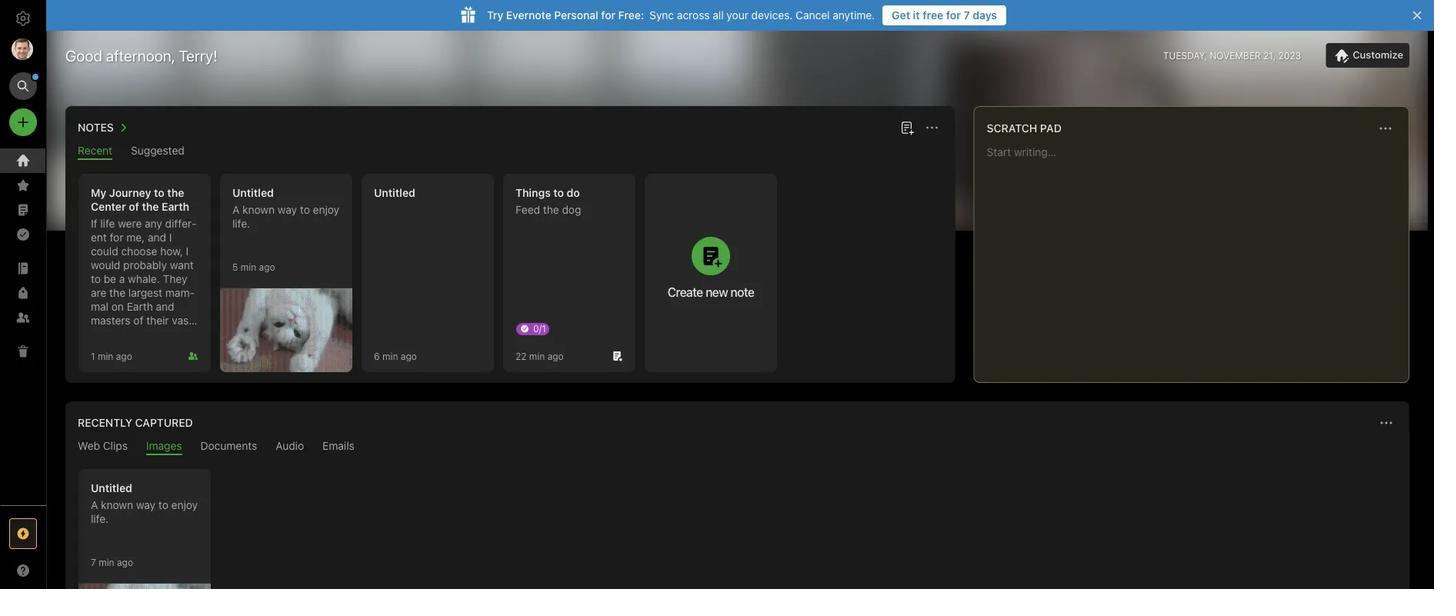 Task type: describe. For each thing, give the bounding box(es) containing it.
ago for 5 min ago
[[259, 262, 275, 272]]

dog
[[562, 204, 581, 216]]

0 vertical spatial and
[[148, 231, 166, 244]]

thumbnail image for 5 min ago
[[220, 289, 352, 372]]

suggested tab
[[131, 144, 184, 160]]

22
[[516, 351, 527, 362]]

try evernote personal for free: sync across all your devices. cancel anytime.
[[487, 9, 875, 22]]

recently captured
[[78, 417, 193, 429]]

masters
[[91, 314, 131, 327]]

7 min ago
[[91, 557, 133, 568]]

devices.
[[752, 9, 793, 22]]

probably
[[123, 259, 167, 272]]

min for 1
[[98, 351, 113, 362]]

my journey to the center of the earth if life were any differ ent for me, and i could choose how, i would probably want to be a whale. they are the largest mam mal on earth and masters of their vast d...
[[91, 187, 197, 341]]

web clips tab
[[78, 440, 128, 456]]

would
[[91, 259, 120, 272]]

22 min ago
[[516, 351, 564, 362]]

home image
[[14, 152, 32, 170]]

web clips
[[78, 440, 128, 452]]

were
[[118, 217, 142, 230]]

known for 7 min ago
[[101, 499, 133, 512]]

1 horizontal spatial more actions image
[[1377, 119, 1395, 138]]

Account field
[[0, 34, 46, 65]]

get it free for 7 days button
[[883, 5, 1006, 25]]

enjoy for 5 min ago
[[313, 204, 339, 216]]

create new note
[[668, 285, 754, 299]]

images tab panel
[[65, 456, 1410, 589]]

get it free for 7 days
[[892, 9, 997, 22]]

WHAT'S NEW field
[[0, 559, 46, 583]]

way for 5 min ago
[[278, 204, 297, 216]]

afternoon,
[[106, 46, 175, 64]]

me,
[[126, 231, 145, 244]]

5 min ago
[[232, 262, 275, 272]]

evernote
[[506, 9, 551, 22]]

known for 5 min ago
[[242, 204, 275, 216]]

free
[[923, 9, 944, 22]]

enjoy for 7 min ago
[[171, 499, 198, 512]]

upgrade image
[[14, 525, 32, 543]]

min for 6
[[382, 351, 398, 362]]

untitled a known way to enjoy life. for 5 min ago
[[232, 187, 339, 230]]

account image
[[12, 38, 33, 60]]

free:
[[618, 9, 644, 22]]

create new note button
[[645, 174, 777, 372]]

5
[[232, 262, 238, 272]]

new
[[706, 285, 728, 299]]

the up the any
[[142, 200, 159, 213]]

tuesday,
[[1163, 50, 1207, 61]]

documents
[[200, 440, 257, 452]]

6
[[374, 351, 380, 362]]

documents tab
[[200, 440, 257, 456]]

0 vertical spatial earth
[[162, 200, 189, 213]]

want
[[170, 259, 194, 272]]

life. for 5
[[232, 217, 250, 230]]

min for 5
[[241, 262, 256, 272]]

across
[[677, 9, 710, 22]]

0 horizontal spatial i
[[169, 231, 172, 244]]

the inside things to do feed the dog
[[543, 204, 559, 216]]

get
[[892, 9, 910, 22]]

differ
[[165, 217, 197, 230]]

1 vertical spatial of
[[133, 314, 143, 327]]

7 inside button
[[964, 9, 970, 22]]

do
[[567, 187, 580, 199]]

1 vertical spatial and
[[156, 300, 174, 313]]

notes
[[78, 121, 114, 134]]

the up on at the bottom of page
[[109, 287, 125, 299]]

0/1
[[533, 323, 546, 334]]

vast
[[172, 314, 192, 327]]

how,
[[160, 245, 183, 258]]

largest
[[128, 287, 162, 299]]

scratch pad
[[987, 122, 1062, 135]]

min for 7
[[99, 557, 114, 568]]

1 vertical spatial i
[[186, 245, 189, 258]]

scratch pad button
[[984, 119, 1062, 138]]

for for 7
[[946, 9, 961, 22]]

are
[[91, 287, 106, 299]]

tab list for a known way to enjoy life.
[[68, 440, 1407, 456]]

6 min ago
[[374, 351, 417, 362]]

emails
[[322, 440, 355, 452]]

good afternoon, terry!
[[65, 46, 217, 64]]

a for 5
[[232, 204, 240, 216]]

recent
[[78, 144, 112, 157]]

personal
[[554, 9, 598, 22]]

could
[[91, 245, 118, 258]]

images
[[146, 440, 182, 452]]

things to do feed the dog
[[516, 187, 581, 216]]

ago for 6 min ago
[[401, 351, 417, 362]]

terry!
[[179, 46, 217, 64]]

settings image
[[14, 9, 32, 28]]

for for free:
[[601, 9, 616, 22]]

2023
[[1279, 50, 1301, 61]]

d...
[[91, 328, 107, 341]]

1 min ago
[[91, 351, 132, 362]]

feed
[[516, 204, 540, 216]]



Task type: locate. For each thing, give the bounding box(es) containing it.
1
[[91, 351, 95, 362]]

1 horizontal spatial known
[[242, 204, 275, 216]]

their
[[146, 314, 169, 327]]

0 vertical spatial untitled a known way to enjoy life.
[[232, 187, 339, 230]]

untitled a known way to enjoy life. up the 5 min ago at the left of the page
[[232, 187, 339, 230]]

min right 22 at the bottom left of page
[[529, 351, 545, 362]]

min right click to expand icon
[[99, 557, 114, 568]]

life. up 5
[[232, 217, 250, 230]]

a down web clips tab
[[91, 499, 98, 512]]

tree
[[0, 149, 46, 505]]

untitled a known way to enjoy life.
[[232, 187, 339, 230], [91, 482, 198, 526]]

1 horizontal spatial earth
[[162, 200, 189, 213]]

0 vertical spatial thumbnail image
[[220, 289, 352, 372]]

min for 22
[[529, 351, 545, 362]]

sync
[[650, 9, 674, 22]]

earth
[[162, 200, 189, 213], [127, 300, 153, 313]]

1 horizontal spatial enjoy
[[313, 204, 339, 216]]

choose
[[121, 245, 157, 258]]

1 horizontal spatial untitled a known way to enjoy life.
[[232, 187, 339, 230]]

of left the their
[[133, 314, 143, 327]]

0 horizontal spatial life.
[[91, 513, 109, 526]]

1 vertical spatial known
[[101, 499, 133, 512]]

1 horizontal spatial for
[[601, 9, 616, 22]]

for
[[601, 9, 616, 22], [946, 9, 961, 22], [110, 231, 123, 244]]

audio
[[276, 440, 304, 452]]

Start writing… text field
[[987, 145, 1408, 370]]

mam
[[165, 287, 195, 299]]

untitled for 7 min ago
[[91, 482, 132, 495]]

whale.
[[128, 273, 160, 285]]

0 horizontal spatial for
[[110, 231, 123, 244]]

More actions field
[[922, 117, 943, 138], [1375, 118, 1397, 139], [1376, 412, 1397, 434]]

a
[[232, 204, 240, 216], [91, 499, 98, 512]]

i
[[169, 231, 172, 244], [186, 245, 189, 258]]

and down the any
[[148, 231, 166, 244]]

0 vertical spatial of
[[129, 200, 139, 213]]

a inside tab panel
[[91, 499, 98, 512]]

recently
[[78, 417, 132, 429]]

1 horizontal spatial way
[[278, 204, 297, 216]]

captured
[[135, 417, 193, 429]]

i up how, at top
[[169, 231, 172, 244]]

1 vertical spatial earth
[[127, 300, 153, 313]]

recent tab
[[78, 144, 112, 160]]

life. inside recent tab panel
[[232, 217, 250, 230]]

1 horizontal spatial thumbnail image
[[220, 289, 352, 372]]

things
[[516, 187, 551, 199]]

a for 7
[[91, 499, 98, 512]]

1 horizontal spatial untitled
[[232, 187, 274, 199]]

1 vertical spatial enjoy
[[171, 499, 198, 512]]

cancel
[[796, 9, 830, 22]]

a up 5
[[232, 204, 240, 216]]

i up want
[[186, 245, 189, 258]]

1 vertical spatial 7
[[91, 557, 96, 568]]

tab list containing recent
[[68, 144, 952, 160]]

known inside images tab panel
[[101, 499, 133, 512]]

0 vertical spatial i
[[169, 231, 172, 244]]

ago for 7 min ago
[[117, 557, 133, 568]]

tuesday, november 21, 2023
[[1163, 50, 1301, 61]]

for inside my journey to the center of the earth if life were any differ ent for me, and i could choose how, i would probably want to be a whale. they are the largest mam mal on earth and masters of their vast d...
[[110, 231, 123, 244]]

days
[[973, 9, 997, 22]]

7 inside images tab panel
[[91, 557, 96, 568]]

untitled a known way to enjoy life. for 7 min ago
[[91, 482, 198, 526]]

more actions image
[[1377, 414, 1396, 432]]

the
[[167, 187, 184, 199], [142, 200, 159, 213], [543, 204, 559, 216], [109, 287, 125, 299]]

untitled a known way to enjoy life. inside images tab panel
[[91, 482, 198, 526]]

for inside the get it free for 7 days button
[[946, 9, 961, 22]]

notes button
[[75, 118, 132, 137]]

more actions image
[[923, 118, 942, 137], [1377, 119, 1395, 138]]

earth down largest
[[127, 300, 153, 313]]

thumbnail image for 7 min ago
[[78, 584, 211, 589]]

1 vertical spatial life.
[[91, 513, 109, 526]]

thumbnail image inside images tab panel
[[78, 584, 211, 589]]

1 horizontal spatial a
[[232, 204, 240, 216]]

emails tab
[[322, 440, 355, 456]]

0 horizontal spatial untitled
[[91, 482, 132, 495]]

min inside images tab panel
[[99, 557, 114, 568]]

min right 5
[[241, 262, 256, 272]]

thumbnail image
[[220, 289, 352, 372], [78, 584, 211, 589]]

life.
[[232, 217, 250, 230], [91, 513, 109, 526]]

for right free
[[946, 9, 961, 22]]

untitled a known way to enjoy life. inside recent tab panel
[[232, 187, 339, 230]]

customize
[[1353, 49, 1403, 61]]

create
[[668, 285, 703, 299]]

good
[[65, 46, 102, 64]]

it
[[913, 9, 920, 22]]

if
[[91, 217, 97, 230]]

mal
[[91, 287, 195, 313]]

min right 1
[[98, 351, 113, 362]]

0 vertical spatial way
[[278, 204, 297, 216]]

my
[[91, 187, 106, 199]]

known up the 5 min ago at the left of the page
[[242, 204, 275, 216]]

1 tab list from the top
[[68, 144, 952, 160]]

0 horizontal spatial thumbnail image
[[78, 584, 211, 589]]

0 vertical spatial 7
[[964, 9, 970, 22]]

and up the their
[[156, 300, 174, 313]]

tab list for if life were any differ ent for me, and i could choose how, i would probably want to be a whale. they are the largest mam mal on earth and masters of their vast d...
[[68, 144, 952, 160]]

untitled for 5 min ago
[[232, 187, 274, 199]]

life. up 7 min ago
[[91, 513, 109, 526]]

ent
[[91, 217, 197, 244]]

life. for 7
[[91, 513, 109, 526]]

on
[[111, 300, 124, 313]]

1 horizontal spatial i
[[186, 245, 189, 258]]

enjoy inside recent tab panel
[[313, 204, 339, 216]]

enjoy inside images tab panel
[[171, 499, 198, 512]]

known up 7 min ago
[[101, 499, 133, 512]]

1 vertical spatial way
[[136, 499, 156, 512]]

1 vertical spatial thumbnail image
[[78, 584, 211, 589]]

7 right click to expand icon
[[91, 557, 96, 568]]

0 vertical spatial tab list
[[68, 144, 952, 160]]

the left dog
[[543, 204, 559, 216]]

of down journey
[[129, 200, 139, 213]]

2 tab list from the top
[[68, 440, 1407, 456]]

0 horizontal spatial way
[[136, 499, 156, 512]]

anytime.
[[833, 9, 875, 22]]

any
[[145, 217, 162, 230]]

for down life
[[110, 231, 123, 244]]

and
[[148, 231, 166, 244], [156, 300, 174, 313]]

1 vertical spatial untitled a known way to enjoy life.
[[91, 482, 198, 526]]

more actions field for scratch pad
[[1375, 118, 1397, 139]]

2 horizontal spatial untitled
[[374, 187, 415, 199]]

earth up differ
[[162, 200, 189, 213]]

0 horizontal spatial more actions image
[[923, 118, 942, 137]]

known
[[242, 204, 275, 216], [101, 499, 133, 512]]

recently captured button
[[75, 414, 193, 432]]

ago inside images tab panel
[[117, 557, 133, 568]]

be
[[104, 273, 116, 285]]

7
[[964, 9, 970, 22], [91, 557, 96, 568]]

known inside recent tab panel
[[242, 204, 275, 216]]

ago
[[259, 262, 275, 272], [116, 351, 132, 362], [401, 351, 417, 362], [548, 351, 564, 362], [117, 557, 133, 568]]

life. inside images tab panel
[[91, 513, 109, 526]]

1 horizontal spatial life.
[[232, 217, 250, 230]]

thumbnail image down 7 min ago
[[78, 584, 211, 589]]

a
[[119, 273, 125, 285]]

to inside things to do feed the dog
[[553, 187, 564, 199]]

the up differ
[[167, 187, 184, 199]]

life
[[100, 217, 115, 230]]

try
[[487, 9, 503, 22]]

to
[[154, 187, 164, 199], [553, 187, 564, 199], [300, 204, 310, 216], [91, 273, 101, 285], [158, 499, 168, 512]]

tab list
[[68, 144, 952, 160], [68, 440, 1407, 456]]

untitled a known way to enjoy life. down images tab
[[91, 482, 198, 526]]

thumbnail image inside recent tab panel
[[220, 289, 352, 372]]

suggested
[[131, 144, 184, 157]]

scratch
[[987, 122, 1037, 135]]

web
[[78, 440, 100, 452]]

0 vertical spatial a
[[232, 204, 240, 216]]

your
[[727, 9, 749, 22]]

way inside images tab panel
[[136, 499, 156, 512]]

all
[[713, 9, 724, 22]]

a inside recent tab panel
[[232, 204, 240, 216]]

more actions field for recently captured
[[1376, 412, 1397, 434]]

0 vertical spatial life.
[[232, 217, 250, 230]]

recent tab panel
[[65, 160, 955, 383]]

center
[[91, 200, 126, 213]]

untitled inside images tab panel
[[91, 482, 132, 495]]

0 vertical spatial enjoy
[[313, 204, 339, 216]]

21,
[[1264, 50, 1276, 61]]

min right 6
[[382, 351, 398, 362]]

images tab
[[146, 440, 182, 456]]

tab list containing web clips
[[68, 440, 1407, 456]]

audio tab
[[276, 440, 304, 456]]

pad
[[1040, 122, 1062, 135]]

customize button
[[1326, 43, 1410, 68]]

0 horizontal spatial earth
[[127, 300, 153, 313]]

2 horizontal spatial for
[[946, 9, 961, 22]]

to inside images tab panel
[[158, 499, 168, 512]]

way inside recent tab panel
[[278, 204, 297, 216]]

thumbnail image down the 5 min ago at the left of the page
[[220, 289, 352, 372]]

for left free:
[[601, 9, 616, 22]]

note
[[731, 285, 754, 299]]

1 horizontal spatial 7
[[964, 9, 970, 22]]

0 horizontal spatial 7
[[91, 557, 96, 568]]

of
[[129, 200, 139, 213], [133, 314, 143, 327]]

0 horizontal spatial known
[[101, 499, 133, 512]]

0 horizontal spatial a
[[91, 499, 98, 512]]

ago for 22 min ago
[[548, 351, 564, 362]]

they
[[163, 273, 187, 285]]

clips
[[103, 440, 128, 452]]

0 horizontal spatial untitled a known way to enjoy life.
[[91, 482, 198, 526]]

journey
[[109, 187, 151, 199]]

ago for 1 min ago
[[116, 351, 132, 362]]

november
[[1210, 50, 1261, 61]]

click to expand image
[[40, 561, 51, 579]]

0 horizontal spatial enjoy
[[171, 499, 198, 512]]

min
[[241, 262, 256, 272], [98, 351, 113, 362], [382, 351, 398, 362], [529, 351, 545, 362], [99, 557, 114, 568]]

way for 7 min ago
[[136, 499, 156, 512]]

0 vertical spatial known
[[242, 204, 275, 216]]

1 vertical spatial tab list
[[68, 440, 1407, 456]]

7 left "days"
[[964, 9, 970, 22]]

1 vertical spatial a
[[91, 499, 98, 512]]



Task type: vqa. For each thing, say whether or not it's contained in the screenshot.
Main's page
no



